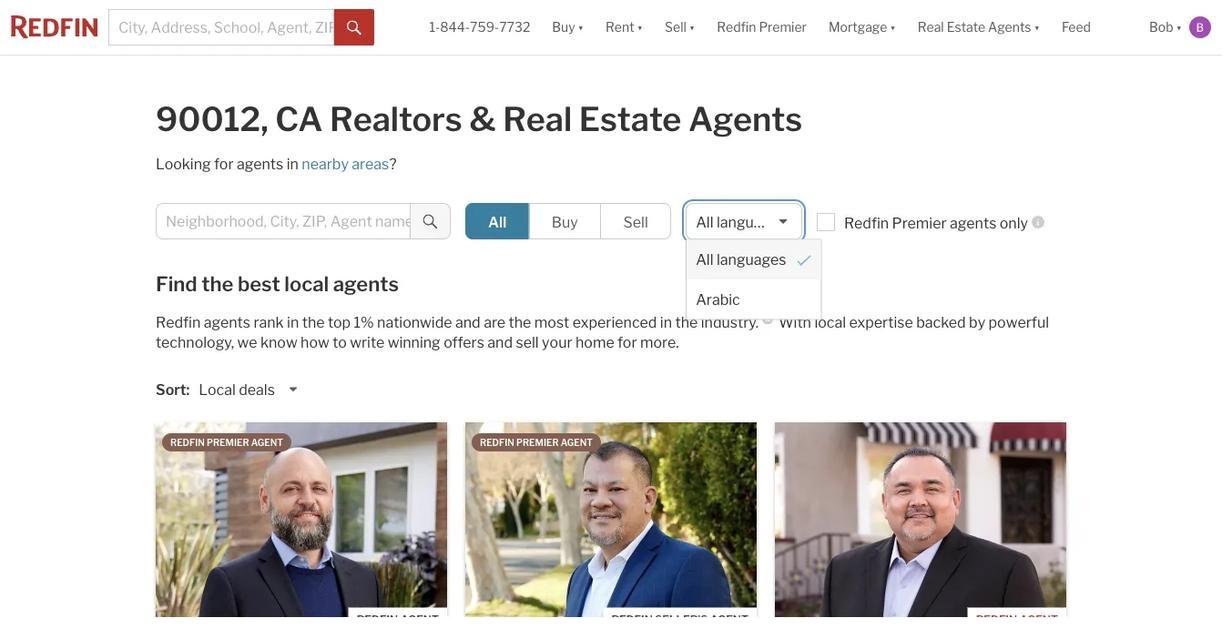 Task type: vqa. For each thing, say whether or not it's contained in the screenshot.
the left The Doerr-
no



Task type: locate. For each thing, give the bounding box(es) containing it.
expertise
[[850, 314, 914, 332]]

0 horizontal spatial and
[[456, 314, 481, 332]]

2 redfin from the left
[[480, 438, 515, 449]]

sell inside option
[[624, 213, 649, 231]]

agents down ca
[[237, 155, 284, 173]]

redfin inside redfin premier button
[[717, 19, 757, 35]]

▾ right the rent
[[637, 19, 643, 35]]

for
[[214, 155, 234, 173], [618, 334, 637, 352]]

0 vertical spatial agents
[[989, 19, 1032, 35]]

rank
[[254, 314, 284, 332]]

sell
[[665, 19, 687, 35], [624, 213, 649, 231]]

0 vertical spatial premier
[[759, 19, 807, 35]]

1 vertical spatial local
[[815, 314, 847, 332]]

1 horizontal spatial redfin
[[717, 19, 757, 35]]

2 ▾ from the left
[[637, 19, 643, 35]]

0 vertical spatial estate
[[947, 19, 986, 35]]

?
[[389, 155, 397, 173]]

1 horizontal spatial premier
[[517, 438, 559, 449]]

with local expertise backed by powerful technology, we know how to write winning offers and sell your home for more.
[[156, 314, 1050, 352]]

mortgage ▾ button
[[818, 0, 907, 55]]

1 horizontal spatial agents
[[989, 19, 1032, 35]]

2 horizontal spatial redfin
[[845, 214, 889, 232]]

local right best
[[285, 272, 329, 296]]

5 ▾ from the left
[[1035, 19, 1041, 35]]

1 ▾ from the left
[[578, 19, 584, 35]]

0 vertical spatial local
[[285, 272, 329, 296]]

all languages up the all languages element
[[696, 213, 787, 231]]

buy right 7732
[[552, 19, 576, 35]]

more.
[[641, 334, 679, 352]]

1%
[[354, 314, 374, 332]]

nearby
[[302, 155, 349, 173]]

areas
[[352, 155, 389, 173]]

2 premier from the left
[[517, 438, 559, 449]]

top
[[328, 314, 351, 332]]

rent ▾ button
[[606, 0, 643, 55]]

disclaimer image
[[763, 314, 774, 325]]

redfin for photo of joseph harris
[[480, 438, 515, 449]]

sell right rent ▾
[[665, 19, 687, 35]]

rent ▾ button
[[595, 0, 654, 55]]

user photo image
[[1190, 16, 1212, 38]]

0 horizontal spatial real
[[503, 99, 572, 139]]

1 horizontal spatial agent
[[561, 438, 593, 449]]

0 vertical spatial languages
[[717, 213, 787, 231]]

home
[[576, 334, 615, 352]]

844-
[[440, 19, 470, 35]]

1 horizontal spatial real
[[918, 19, 945, 35]]

agents inside dropdown button
[[989, 19, 1032, 35]]

agents
[[237, 155, 284, 173], [950, 214, 997, 232], [333, 272, 399, 296], [204, 314, 251, 332]]

all languages
[[696, 213, 787, 231], [696, 251, 787, 269]]

1 vertical spatial and
[[488, 334, 513, 352]]

0 horizontal spatial redfin premier agent
[[170, 438, 283, 449]]

0 vertical spatial redfin
[[717, 19, 757, 35]]

▾ left the feed
[[1035, 19, 1041, 35]]

redfin
[[717, 19, 757, 35], [845, 214, 889, 232], [156, 314, 201, 332]]

1 vertical spatial redfin
[[845, 214, 889, 232]]

0 vertical spatial real
[[918, 19, 945, 35]]

looking
[[156, 155, 211, 173]]

sell ▾ button
[[654, 0, 706, 55]]

agents up the 1%
[[333, 272, 399, 296]]

▾ right "bob"
[[1177, 19, 1183, 35]]

real right &
[[503, 99, 572, 139]]

1 agent from the left
[[251, 438, 283, 449]]

3 ▾ from the left
[[690, 19, 696, 35]]

all languages inside dialog
[[696, 251, 787, 269]]

buy right the 'all' option
[[552, 213, 578, 231]]

and up offers
[[456, 314, 481, 332]]

buy inside radio
[[552, 213, 578, 231]]

premier
[[207, 438, 249, 449], [517, 438, 559, 449]]

1 horizontal spatial for
[[618, 334, 637, 352]]

in
[[287, 155, 299, 173], [287, 314, 299, 332], [660, 314, 673, 332]]

nearby areas link
[[302, 155, 389, 173]]

backed
[[917, 314, 966, 332]]

0 horizontal spatial sell
[[624, 213, 649, 231]]

1 vertical spatial premier
[[893, 214, 947, 232]]

2 all languages from the top
[[696, 251, 787, 269]]

1 premier from the left
[[207, 438, 249, 449]]

2 redfin premier agent from the left
[[480, 438, 593, 449]]

in right rank
[[287, 314, 299, 332]]

all languages element
[[687, 240, 821, 280]]

dialog containing all languages
[[686, 239, 822, 320]]

redfin premier agent for photo of joseph harris
[[480, 438, 593, 449]]

find
[[156, 272, 197, 296]]

buy inside dropdown button
[[552, 19, 576, 35]]

Neighborhood, City, ZIP, Agent name search field
[[156, 203, 411, 240]]

▾ for bob ▾
[[1177, 19, 1183, 35]]

1 horizontal spatial local
[[815, 314, 847, 332]]

photo of alin glogovicean image
[[156, 423, 447, 619]]

▾
[[578, 19, 584, 35], [637, 19, 643, 35], [690, 19, 696, 35], [891, 19, 896, 35], [1035, 19, 1041, 35], [1177, 19, 1183, 35]]

all up the all languages element
[[696, 213, 714, 231]]

all
[[488, 213, 507, 231], [696, 213, 714, 231], [696, 251, 714, 269]]

mortgage ▾
[[829, 19, 896, 35]]

the
[[202, 272, 234, 296], [302, 314, 325, 332], [509, 314, 532, 332], [676, 314, 698, 332]]

redfin premier agent
[[170, 438, 283, 449], [480, 438, 593, 449]]

agents
[[989, 19, 1032, 35], [689, 99, 803, 139]]

estate
[[947, 19, 986, 35], [579, 99, 682, 139]]

by
[[970, 314, 986, 332]]

0 horizontal spatial local
[[285, 272, 329, 296]]

▾ for sell ▾
[[690, 19, 696, 35]]

2 agent from the left
[[561, 438, 593, 449]]

▾ inside dropdown button
[[1035, 19, 1041, 35]]

0 horizontal spatial for
[[214, 155, 234, 173]]

buy for buy
[[552, 213, 578, 231]]

real right 'mortgage ▾'
[[918, 19, 945, 35]]

1 horizontal spatial redfin premier agent
[[480, 438, 593, 449]]

0 horizontal spatial premier
[[759, 19, 807, 35]]

0 horizontal spatial redfin
[[156, 314, 201, 332]]

and down are
[[488, 334, 513, 352]]

buy
[[552, 19, 576, 35], [552, 213, 578, 231]]

in left nearby
[[287, 155, 299, 173]]

1 vertical spatial buy
[[552, 213, 578, 231]]

ca
[[275, 99, 323, 139]]

1 horizontal spatial estate
[[947, 19, 986, 35]]

the up "more." at the bottom of page
[[676, 314, 698, 332]]

sell inside dropdown button
[[665, 19, 687, 35]]

1 redfin premier agent from the left
[[170, 438, 283, 449]]

to
[[333, 334, 347, 352]]

local right 'with'
[[815, 314, 847, 332]]

90012,
[[156, 99, 269, 139]]

languages up arabic at right
[[717, 251, 787, 269]]

&
[[469, 99, 496, 139]]

photo of paul vieyra image
[[775, 423, 1067, 619]]

1 redfin from the left
[[170, 438, 205, 449]]

all languages up arabic at right
[[696, 251, 787, 269]]

premier
[[759, 19, 807, 35], [893, 214, 947, 232]]

1 horizontal spatial premier
[[893, 214, 947, 232]]

redfin for redfin premier agents only
[[845, 214, 889, 232]]

estate inside dropdown button
[[947, 19, 986, 35]]

all right submit search image
[[488, 213, 507, 231]]

redfin
[[170, 438, 205, 449], [480, 438, 515, 449]]

find the best local agents
[[156, 272, 399, 296]]

deals
[[239, 381, 275, 399]]

in for the
[[287, 314, 299, 332]]

real inside dropdown button
[[918, 19, 945, 35]]

▾ right rent ▾
[[690, 19, 696, 35]]

7732
[[499, 19, 531, 35]]

1 horizontal spatial sell
[[665, 19, 687, 35]]

1 vertical spatial for
[[618, 334, 637, 352]]

0 horizontal spatial redfin
[[170, 438, 205, 449]]

▾ right mortgage
[[891, 19, 896, 35]]

agent
[[251, 438, 283, 449], [561, 438, 593, 449]]

agents left only
[[950, 214, 997, 232]]

languages up the all languages element
[[717, 213, 787, 231]]

0 horizontal spatial estate
[[579, 99, 682, 139]]

0 vertical spatial buy
[[552, 19, 576, 35]]

▾ for mortgage ▾
[[891, 19, 896, 35]]

list box
[[686, 203, 822, 320]]

local
[[285, 272, 329, 296], [815, 314, 847, 332]]

1 languages from the top
[[717, 213, 787, 231]]

0 vertical spatial sell
[[665, 19, 687, 35]]

1 horizontal spatial and
[[488, 334, 513, 352]]

know
[[261, 334, 298, 352]]

1 horizontal spatial redfin
[[480, 438, 515, 449]]

sell right buy radio
[[624, 213, 649, 231]]

in up "more." at the bottom of page
[[660, 314, 673, 332]]

languages
[[717, 213, 787, 231], [717, 251, 787, 269]]

bob
[[1150, 19, 1174, 35]]

premier for redfin premier agents only
[[893, 214, 947, 232]]

real estate agents ▾
[[918, 19, 1041, 35]]

local deals
[[199, 381, 275, 399]]

for right looking
[[214, 155, 234, 173]]

premier inside button
[[759, 19, 807, 35]]

1 vertical spatial agents
[[689, 99, 803, 139]]

winning
[[388, 334, 441, 352]]

for down experienced
[[618, 334, 637, 352]]

2 languages from the top
[[717, 251, 787, 269]]

agent for photo of alin glogovicean on the left bottom of the page
[[251, 438, 283, 449]]

0 horizontal spatial premier
[[207, 438, 249, 449]]

1-844-759-7732
[[430, 19, 531, 35]]

6 ▾ from the left
[[1177, 19, 1183, 35]]

and
[[456, 314, 481, 332], [488, 334, 513, 352]]

2 vertical spatial redfin
[[156, 314, 201, 332]]

real
[[918, 19, 945, 35], [503, 99, 572, 139]]

1 vertical spatial languages
[[717, 251, 787, 269]]

0 vertical spatial all languages
[[696, 213, 787, 231]]

0 vertical spatial for
[[214, 155, 234, 173]]

sort:
[[156, 381, 190, 399]]

1 vertical spatial all languages
[[696, 251, 787, 269]]

▾ left the rent
[[578, 19, 584, 35]]

4 ▾ from the left
[[891, 19, 896, 35]]

buy ▾
[[552, 19, 584, 35]]

local
[[199, 381, 236, 399]]

option group
[[466, 203, 672, 240]]

mortgage ▾ button
[[829, 0, 896, 55]]

1 vertical spatial sell
[[624, 213, 649, 231]]

0 horizontal spatial agent
[[251, 438, 283, 449]]

looking for agents in nearby areas ?
[[156, 155, 397, 173]]

dialog
[[686, 239, 822, 320]]



Task type: describe. For each thing, give the bounding box(es) containing it.
buy for buy ▾
[[552, 19, 576, 35]]

mortgage
[[829, 19, 888, 35]]

Buy radio
[[529, 203, 601, 240]]

agent for photo of joseph harris
[[561, 438, 593, 449]]

in for nearby
[[287, 155, 299, 173]]

redfin for redfin premier
[[717, 19, 757, 35]]

City, Address, School, Agent, ZIP search field
[[108, 9, 335, 46]]

premier for photo of alin glogovicean on the left bottom of the page
[[207, 438, 249, 449]]

1 vertical spatial real
[[503, 99, 572, 139]]

1-844-759-7732 link
[[430, 19, 531, 35]]

bob ▾
[[1150, 19, 1183, 35]]

Sell radio
[[600, 203, 672, 240]]

sell for sell
[[624, 213, 649, 231]]

759-
[[470, 19, 500, 35]]

the up sell
[[509, 314, 532, 332]]

the right 'find'
[[202, 272, 234, 296]]

buy ▾ button
[[552, 0, 584, 55]]

industry.
[[701, 314, 759, 332]]

90012, ca realtors & real estate agents
[[156, 99, 803, 139]]

list box containing all languages
[[686, 203, 822, 320]]

premier for redfin premier
[[759, 19, 807, 35]]

offers
[[444, 334, 485, 352]]

redfin agents rank in the top 1% nationwide and are the most experienced in the industry.
[[156, 314, 759, 332]]

rent
[[606, 19, 635, 35]]

nationwide
[[377, 314, 452, 332]]

sell ▾ button
[[665, 0, 696, 55]]

1 vertical spatial estate
[[579, 99, 682, 139]]

with
[[779, 314, 812, 332]]

sell for sell ▾
[[665, 19, 687, 35]]

technology,
[[156, 334, 234, 352]]

photo of joseph harris image
[[466, 423, 757, 619]]

0 vertical spatial and
[[456, 314, 481, 332]]

real estate agents ▾ button
[[907, 0, 1051, 55]]

option group containing all
[[466, 203, 672, 240]]

for inside with local expertise backed by powerful technology, we know how to write winning offers and sell your home for more.
[[618, 334, 637, 352]]

1-
[[430, 19, 440, 35]]

we
[[237, 334, 257, 352]]

sell ▾
[[665, 19, 696, 35]]

submit search image
[[347, 21, 362, 35]]

submit search image
[[423, 215, 438, 229]]

your
[[542, 334, 573, 352]]

real estate agents ▾ link
[[918, 0, 1041, 55]]

All radio
[[466, 203, 530, 240]]

and inside with local expertise backed by powerful technology, we know how to write winning offers and sell your home for more.
[[488, 334, 513, 352]]

write
[[350, 334, 385, 352]]

all inside option
[[488, 213, 507, 231]]

sell
[[516, 334, 539, 352]]

redfin premier
[[717, 19, 807, 35]]

1 all languages from the top
[[696, 213, 787, 231]]

local inside with local expertise backed by powerful technology, we know how to write winning offers and sell your home for more.
[[815, 314, 847, 332]]

how
[[301, 334, 330, 352]]

premier for photo of joseph harris
[[517, 438, 559, 449]]

buy ▾ button
[[542, 0, 595, 55]]

redfin premier agents only
[[845, 214, 1029, 232]]

feed button
[[1051, 0, 1139, 55]]

all up arabic at right
[[696, 251, 714, 269]]

redfin for photo of alin glogovicean on the left bottom of the page
[[170, 438, 205, 449]]

▾ for buy ▾
[[578, 19, 584, 35]]

redfin premier agent for photo of alin glogovicean on the left bottom of the page
[[170, 438, 283, 449]]

languages inside the all languages element
[[717, 251, 787, 269]]

experienced
[[573, 314, 657, 332]]

realtors
[[330, 99, 463, 139]]

redfin for redfin agents rank in the top 1% nationwide and are the most experienced in the industry.
[[156, 314, 201, 332]]

best
[[238, 272, 280, 296]]

powerful
[[989, 314, 1050, 332]]

only
[[1000, 214, 1029, 232]]

redfin premier button
[[706, 0, 818, 55]]

are
[[484, 314, 506, 332]]

0 horizontal spatial agents
[[689, 99, 803, 139]]

arabic
[[696, 291, 741, 308]]

most
[[535, 314, 570, 332]]

rent ▾
[[606, 19, 643, 35]]

▾ for rent ▾
[[637, 19, 643, 35]]

feed
[[1062, 19, 1092, 35]]

agents up we
[[204, 314, 251, 332]]

the up how
[[302, 314, 325, 332]]



